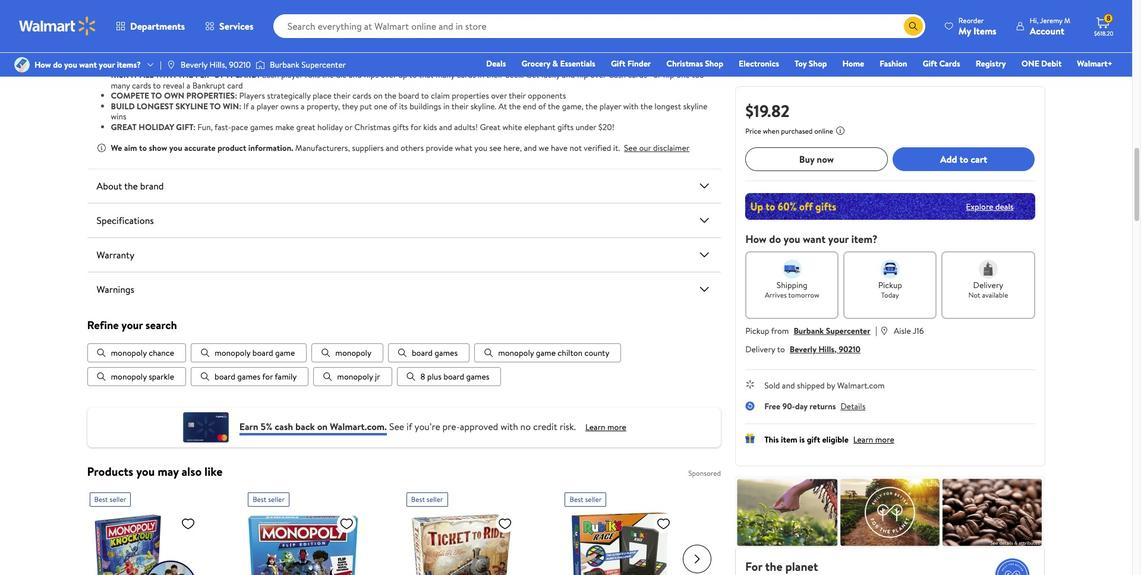 Task type: vqa. For each thing, say whether or not it's contained in the screenshot.


Task type: locate. For each thing, give the bounding box(es) containing it.
the left die.
[[612, 48, 624, 60]]

monopoly for monopoly
[[335, 347, 371, 359]]

walmart image
[[19, 17, 96, 36]]

delivery inside delivery not available
[[973, 279, 1004, 291]]

0 vertical spatial burbank
[[270, 59, 299, 71]]

8 up $618.20
[[1107, 13, 1111, 23]]

their
[[559, 48, 576, 60], [486, 69, 503, 81], [333, 90, 350, 102], [509, 90, 526, 102], [452, 100, 469, 112]]

2 horizontal spatial your
[[828, 232, 849, 247]]

plus
[[427, 371, 442, 383]]

 image down walmart image
[[14, 57, 30, 73]]

of right in
[[141, 38, 149, 50]]

board games list item
[[388, 344, 470, 363]]

flip down luck!
[[577, 69, 588, 81]]

1 gifts from the left
[[393, 121, 409, 133]]

buy
[[111, 59, 124, 70], [799, 153, 815, 166]]

8 left "plus"
[[421, 371, 425, 383]]

0 vertical spatial see
[[624, 142, 637, 154]]

board inside "button"
[[412, 347, 433, 359]]

cards—or
[[628, 69, 661, 81]]

1 vertical spatial more
[[875, 434, 894, 446]]

0 horizontal spatial supercenter
[[301, 59, 346, 71]]

1 horizontal spatial is
[[799, 434, 805, 446]]

grocery
[[522, 58, 551, 70]]

0 horizontal spatial gifts
[[393, 121, 409, 133]]

see
[[624, 142, 637, 154], [389, 420, 404, 433]]

one debit link
[[1016, 57, 1067, 70]]

shop inside christmas shop link
[[705, 58, 723, 70]]

0 horizontal spatial buildings
[[126, 59, 158, 70]]

0 horizontal spatial what
[[250, 27, 267, 39]]

game up up,
[[487, 27, 507, 39]]

0 vertical spatial 8
[[1107, 13, 1111, 23]]

0 horizontal spatial shop
[[705, 58, 723, 70]]

kids up provide
[[423, 121, 437, 133]]

delivery for to
[[745, 344, 775, 355]]

buy now button
[[745, 147, 888, 171]]

pickup inside pickup from burbank supercenter |
[[745, 325, 769, 337]]

about
[[97, 180, 122, 193]]

1 vertical spatial is
[[799, 434, 805, 446]]

skyline.
[[471, 100, 497, 112]]

when
[[763, 126, 779, 136]]

4 best from the left
[[570, 495, 583, 505]]

specifications image
[[697, 213, 712, 228]]

its
[[399, 100, 408, 112]]

1 vertical spatial buy
[[799, 153, 815, 166]]

0 horizontal spatial 90210
[[229, 59, 251, 71]]

1 horizontal spatial how
[[745, 232, 767, 247]]

kids
[[427, 48, 441, 60], [423, 121, 437, 133]]

2 horizontal spatial player
[[600, 100, 621, 112]]

 image right in
[[256, 59, 265, 71]]

burbank
[[270, 59, 299, 71], [794, 325, 824, 337]]

seller up ticket to ride strategy board game for ages 8 and up, from asmodee image
[[427, 495, 443, 505]]

8 inside button
[[421, 371, 425, 383]]

accurate
[[184, 142, 216, 154]]

a right if
[[251, 100, 255, 112]]

seller for first product group from the left
[[110, 495, 126, 505]]

best seller down the 'products'
[[94, 495, 126, 505]]

earn
[[239, 420, 258, 433]]

this
[[404, 27, 418, 39], [764, 434, 779, 446]]

in
[[238, 48, 244, 60]]

list containing monopoly chance
[[87, 344, 721, 387]]

1 horizontal spatial delivery
[[973, 279, 1004, 291]]

to left reveal at the top of page
[[153, 79, 161, 91]]

item?
[[851, 232, 878, 247]]

0 horizontal spatial with
[[501, 420, 518, 433]]

1 horizontal spatial 20
[[172, 27, 182, 39]]

hi, jeremy m account
[[1030, 15, 1071, 37]]

like
[[205, 464, 223, 480]]

0 horizontal spatial flip
[[577, 69, 588, 81]]

0 horizontal spatial burbank
[[270, 59, 299, 71]]

have
[[551, 142, 568, 154]]

win
[[170, 59, 182, 70]]

1 vertical spatial 8
[[461, 48, 466, 60]]

4 best seller from the left
[[570, 495, 602, 505]]

20 right about
[[172, 27, 182, 39]]

monopoly inside 'list item'
[[337, 371, 373, 383]]

opponents
[[528, 90, 566, 102]]

0 horizontal spatial  image
[[14, 57, 30, 73]]

flipping
[[593, 27, 620, 39]]

not
[[969, 290, 981, 300]]

0 horizontal spatial pickup
[[745, 325, 769, 337]]

to left own
[[151, 90, 162, 102]]

that inside each player rolls the die and flips over up to that many cards in their deck. get lucky and flip over cash cards—or flip one too many cards to reveal a bankrupt card
[[419, 69, 434, 81]]

the left brand
[[124, 180, 138, 193]]

1 vertical spatial delivery
[[745, 344, 775, 355]]

we
[[539, 142, 549, 154]]

that
[[644, 27, 659, 39], [419, 69, 434, 81]]

4 seller from the left
[[585, 495, 602, 505]]

make
[[275, 121, 294, 133]]

and right die
[[349, 69, 362, 81]]

monopoly chance button
[[87, 344, 186, 363]]

do up shipping
[[769, 232, 781, 247]]

0 vertical spatial learn
[[585, 421, 605, 433]]

your
[[99, 59, 115, 71], [828, 232, 849, 247], [121, 317, 143, 333]]

add to favorites list, ticket to ride strategy board game for ages 8 and up, from asmodee image
[[498, 517, 512, 532]]

chance
[[458, 27, 485, 39]]

best seller for monopoly knockout family party game, quick-playing board games for ages 8+, 2-8 players, 20 mins. image
[[94, 495, 126, 505]]

gift for gift finder
[[611, 58, 626, 70]]

kids inside in this heart-pumping monopoly game for adults and kids ages 8 and up, players must test their luck! roll the die. flip cards for cash. buy buildings to win
[[427, 48, 441, 60]]

gift left die.
[[611, 58, 626, 70]]

monopoly left jr
[[337, 371, 373, 383]]

wins
[[111, 111, 126, 122]]

0 vertical spatial buildings
[[126, 59, 158, 70]]

their right the &
[[559, 48, 576, 60]]

3 best from the left
[[411, 495, 425, 505]]

1 vertical spatial your
[[828, 232, 849, 247]]

product group
[[89, 488, 231, 575], [248, 488, 390, 575], [406, 488, 548, 575], [565, 488, 707, 575]]

about the brand image
[[697, 179, 712, 193]]

see right it.
[[624, 142, 637, 154]]

0 vertical spatial how
[[34, 59, 51, 71]]

seller up monopoly flip edition: fortnite board game, monopoly game inspired by fortnite, ages 13+ image
[[268, 495, 285, 505]]

1 vertical spatial one
[[374, 100, 388, 112]]

services button
[[195, 12, 264, 40]]

to inside in this heart-pumping monopoly game for adults and kids ages 8 and up, players must test their luck! roll the die. flip cards for cash. buy buildings to win
[[160, 59, 168, 70]]

monopoly up board games for family button
[[215, 347, 251, 359]]

0 vertical spatial delivery
[[973, 279, 1004, 291]]

a
[[186, 79, 190, 91], [251, 100, 255, 112], [301, 100, 305, 112]]

monopoly inside "button"
[[111, 347, 147, 359]]

m
[[1064, 15, 1071, 25]]

gifts down its
[[393, 121, 409, 133]]

and right adults
[[412, 48, 425, 60]]

monopoly knockout family party game, quick-playing board games for ages 8+, 2-8 players, 20 mins. image
[[89, 512, 200, 575]]

monopoly for monopoly sparkle
[[111, 371, 147, 383]]

shop inside toy shop 'link'
[[809, 58, 827, 70]]

over left up
[[381, 69, 396, 81]]

that inside forget what you know about the monopoly game! this monopoly chance game is the high-stakes, card-flipping game that only takes an average of 20 minutes to play
[[644, 27, 659, 39]]

 image
[[14, 57, 30, 73], [256, 59, 265, 71]]

in left deals
[[478, 69, 484, 81]]

you left know
[[269, 27, 282, 39]]

0 horizontal spatial want
[[79, 59, 97, 71]]

best seller up monopoly flip edition: fortnite board game, monopoly game inspired by fortnite, ages 13+ image
[[253, 495, 285, 505]]

your left item? on the right of page
[[828, 232, 849, 247]]

0 horizontal spatial player
[[257, 100, 278, 112]]

1 flip from the left
[[577, 69, 588, 81]]

1 horizontal spatial pickup
[[878, 279, 902, 291]]

fast-paced monopoly game:
[[111, 48, 236, 60]]

not
[[570, 142, 582, 154]]

monopoly list item
[[312, 344, 383, 363]]

1 vertical spatial in
[[443, 100, 450, 112]]

0 horizontal spatial gift
[[611, 58, 626, 70]]

add to favorites list, monopoly knockout family party game, quick-playing board games for ages 8+, 2-8 players, 20 mins. image
[[181, 517, 195, 532]]

buy left it
[[111, 59, 124, 70]]

monopoly for monopoly game chilton county
[[498, 347, 534, 359]]

risk.
[[560, 420, 576, 433]]

1 horizontal spatial 90210
[[839, 344, 861, 355]]

gifts left under
[[558, 121, 574, 133]]

board games for family button
[[191, 368, 309, 387]]

20 down departments
[[151, 38, 160, 50]]

8 for plus
[[421, 371, 425, 383]]

learn right risk.
[[585, 421, 605, 433]]

0 horizontal spatial a
[[186, 79, 190, 91]]

0 horizontal spatial one
[[374, 100, 388, 112]]

claim
[[431, 90, 450, 102]]

games up 8 plus board games button
[[435, 347, 458, 359]]

board up board games for family at the left
[[253, 347, 273, 359]]

to inside button
[[960, 153, 969, 166]]

0 vertical spatial christmas
[[666, 58, 703, 70]]

player left 'rolls'
[[281, 69, 303, 81]]

0 vertical spatial one
[[676, 69, 690, 81]]

seller down the 'products'
[[110, 495, 126, 505]]

0 horizontal spatial in
[[443, 100, 450, 112]]

for inside board games for family button
[[262, 371, 273, 383]]

monopoly inside list item
[[111, 371, 147, 383]]

8 inside 8 $618.20
[[1107, 13, 1111, 23]]

search
[[146, 317, 177, 333]]

8 inside in this heart-pumping monopoly game for adults and kids ages 8 and up, players must test their luck! roll the die. flip cards for cash. buy buildings to win
[[461, 48, 466, 60]]

reveal
[[163, 79, 184, 91]]

for up others
[[411, 121, 421, 133]]

one
[[1022, 58, 1039, 70]]

1 best seller from the left
[[94, 495, 126, 505]]

0 vertical spatial hills,
[[210, 59, 227, 71]]

90210
[[229, 59, 251, 71], [839, 344, 861, 355]]

2 shop from the left
[[809, 58, 827, 70]]

1 seller from the left
[[110, 495, 126, 505]]

gift
[[807, 434, 820, 446]]

cards up properties
[[457, 69, 476, 81]]

to left the win: on the left top of page
[[210, 100, 221, 112]]

best
[[94, 495, 108, 505], [253, 495, 266, 505], [411, 495, 425, 505], [570, 495, 583, 505]]

1 horizontal spatial player
[[281, 69, 303, 81]]

christmas down takes
[[666, 58, 703, 70]]

cards inside in this heart-pumping monopoly game for adults and kids ages 8 and up, players must test their luck! roll the die. flip cards for cash. buy buildings to win
[[656, 48, 675, 60]]

shop
[[705, 58, 723, 70], [809, 58, 827, 70]]

best for monopoly flip edition: fortnite board game, monopoly game inspired by fortnite, ages 13+ image
[[253, 495, 266, 505]]

1 vertical spatial hills,
[[819, 344, 837, 355]]

1 horizontal spatial gift
[[923, 58, 937, 70]]

buy now
[[799, 153, 834, 166]]

to right aim
[[139, 142, 147, 154]]

seller
[[110, 495, 126, 505], [268, 495, 285, 505], [427, 495, 443, 505], [585, 495, 602, 505]]

deck.
[[505, 69, 524, 81]]

you up intent image for shipping
[[784, 232, 800, 247]]

registry link
[[970, 57, 1012, 70]]

monopoly up monopoly sparkle list item
[[111, 347, 147, 359]]

more right risk.
[[607, 421, 626, 433]]

forget
[[224, 27, 248, 39]]

8 for $618.20
[[1107, 13, 1111, 23]]

list
[[87, 344, 721, 387]]

1 horizontal spatial that
[[644, 27, 659, 39]]

&
[[553, 58, 558, 70]]

monopoly chance
[[111, 347, 174, 359]]

lucky
[[541, 69, 560, 81]]

want
[[79, 59, 97, 71], [803, 232, 826, 247]]

to inside forget what you know about the monopoly game! this monopoly chance game is the high-stakes, card-flipping game that only takes an average of 20 minutes to play
[[193, 38, 200, 50]]

board games for family list item
[[191, 368, 309, 387]]

one left too
[[676, 69, 690, 81]]

more inside the capital one  earn 5% cash back on walmart.com. see if you're pre-approved with no credit risk. learn more element
[[607, 421, 626, 433]]

0 vertical spatial beverly
[[181, 59, 208, 71]]

supercenter up beverly hills, 90210 button
[[826, 325, 871, 337]]

1 horizontal spatial hills,
[[819, 344, 837, 355]]

0 horizontal spatial on
[[317, 420, 328, 433]]

want left item? on the right of page
[[803, 232, 826, 247]]

warranty image
[[697, 248, 712, 262]]

board down up
[[399, 90, 419, 102]]

1 horizontal spatial what
[[455, 142, 472, 154]]

game up die.
[[622, 27, 642, 39]]

1 product group from the left
[[89, 488, 231, 575]]

their inside each player rolls the die and flips over up to that many cards in their deck. get lucky and flip over cash cards—or flip one too many cards to reveal a bankrupt card
[[486, 69, 503, 81]]

8
[[1107, 13, 1111, 23], [461, 48, 466, 60], [421, 371, 425, 383]]

this inside forget what you know about the monopoly game! this monopoly chance game is the high-stakes, card-flipping game that only takes an average of 20 minutes to play
[[404, 27, 418, 39]]

1 vertical spatial want
[[803, 232, 826, 247]]

your up monopoly chance list item
[[121, 317, 143, 333]]

skyline
[[683, 100, 708, 112]]

monopoly sparkle
[[111, 371, 174, 383]]

learn
[[585, 421, 605, 433], [853, 434, 873, 446]]

one inside each player rolls the die and flips over up to that many cards in their deck. get lucky and flip over cash cards—or flip one too many cards to reveal a bankrupt card
[[676, 69, 690, 81]]

1 best from the left
[[94, 495, 108, 505]]

0 horizontal spatial delivery
[[745, 344, 775, 355]]

0 vertical spatial with
[[623, 100, 639, 112]]

0 horizontal spatial more
[[607, 421, 626, 433]]

over down 'deck.' at the left top of the page
[[491, 90, 507, 102]]

learn right the "eligible" at bottom right
[[853, 434, 873, 446]]

must
[[523, 48, 541, 60]]

0 vertical spatial more
[[607, 421, 626, 433]]

more right the "eligible" at bottom right
[[875, 434, 894, 446]]

see left if in the left of the page
[[389, 420, 404, 433]]

earn 5% cash back on walmart.com. see if you're pre-approved with no credit risk.
[[239, 420, 576, 433]]

the left "high-"
[[516, 27, 528, 39]]

what up 'this'
[[250, 27, 267, 39]]

0 horizontal spatial beverly
[[181, 59, 208, 71]]

supercenter inside pickup from burbank supercenter |
[[826, 325, 871, 337]]

great holiday gift: fun, fast-pace games make great holiday or christmas gifts for kids and adults! great white elephant gifts under $20!
[[111, 121, 614, 133]]

more
[[607, 421, 626, 433], [875, 434, 894, 446]]

the left the longest on the top
[[641, 100, 653, 112]]

by
[[827, 380, 835, 392]]

products
[[87, 464, 133, 480]]

at
[[499, 100, 507, 112]]

with left the no
[[501, 420, 518, 433]]

it
[[131, 69, 138, 81]]

in left properties
[[443, 100, 450, 112]]

1 vertical spatial how
[[745, 232, 767, 247]]

best for rubik's race, classic fast-paced strategy travel board game image
[[570, 495, 583, 505]]

compete to own properties: players strategically place their cards on the board to claim properties over their opponents
[[111, 90, 566, 102]]

1 vertical spatial that
[[419, 69, 434, 81]]

3 seller from the left
[[427, 495, 443, 505]]

burbank left 'rolls'
[[270, 59, 299, 71]]

on right the back
[[317, 420, 328, 433]]

player inside each player rolls the die and flips over up to that many cards in their deck. get lucky and flip over cash cards—or flip one too many cards to reveal a bankrupt card
[[281, 69, 303, 81]]

the right at
[[509, 100, 521, 112]]

pickup down intent image for pickup
[[878, 279, 902, 291]]

1 horizontal spatial 8
[[461, 48, 466, 60]]

delivery for not
[[973, 279, 1004, 291]]

adults!
[[454, 121, 478, 133]]

monopoly left game!
[[342, 27, 378, 39]]

2 gift from the left
[[923, 58, 937, 70]]

0 horizontal spatial that
[[419, 69, 434, 81]]

toy
[[795, 58, 807, 70]]

1 vertical spatial kids
[[423, 121, 437, 133]]

items
[[974, 24, 997, 37]]

delivery down intent image for delivery at right top
[[973, 279, 1004, 291]]

for left family
[[262, 371, 273, 383]]

 image
[[166, 60, 176, 70]]

cash
[[275, 420, 293, 433]]

pickup for pickup from burbank supercenter |
[[745, 325, 769, 337]]

monopoly sparkle list item
[[87, 368, 186, 387]]

white
[[502, 121, 522, 133]]

0 vertical spatial buy
[[111, 59, 124, 70]]

they
[[342, 100, 358, 112]]

gift for gift cards
[[923, 58, 937, 70]]

delivery down 'from'
[[745, 344, 775, 355]]

gifts
[[393, 121, 409, 133], [558, 121, 574, 133]]

over left cash
[[590, 69, 606, 81]]

monopoly
[[111, 347, 147, 359], [215, 347, 251, 359], [335, 347, 371, 359], [498, 347, 534, 359], [111, 371, 147, 383], [337, 371, 373, 383]]

seller up rubik's race, classic fast-paced strategy travel board game image
[[585, 495, 602, 505]]

3 best seller from the left
[[411, 495, 443, 505]]

want for items?
[[79, 59, 97, 71]]

0 horizontal spatial buy
[[111, 59, 124, 70]]

1 vertical spatial this
[[764, 434, 779, 446]]

die.
[[626, 48, 639, 60]]

1 shop from the left
[[705, 58, 723, 70]]

is left gift
[[799, 434, 805, 446]]

1 horizontal spatial shop
[[809, 58, 827, 70]]

0 horizontal spatial hills,
[[210, 59, 227, 71]]

monopoly chance list item
[[87, 344, 186, 363]]

you
[[269, 27, 282, 39], [64, 59, 77, 71], [169, 142, 182, 154], [474, 142, 487, 154], [784, 232, 800, 247], [136, 464, 155, 480]]

pickup from burbank supercenter |
[[745, 324, 877, 337]]

property,
[[307, 100, 340, 112]]

the left die
[[322, 69, 334, 81]]

this
[[246, 48, 259, 60]]

is inside forget what you know about the monopoly game! this monopoly chance game is the high-stakes, card-flipping game that only takes an average of 20 minutes to play
[[509, 27, 514, 39]]

their left 'deck.' at the left top of the page
[[486, 69, 503, 81]]

0 vertical spatial want
[[79, 59, 97, 71]]

1 horizontal spatial one
[[676, 69, 690, 81]]

monopoly for monopoly jr
[[337, 371, 373, 383]]

2 vertical spatial 8
[[421, 371, 425, 383]]

sold and shipped by walmart.com
[[764, 380, 885, 392]]

1 horizontal spatial see
[[624, 142, 637, 154]]

this item is gift eligible learn more
[[764, 434, 894, 446]]

0 vertical spatial in
[[478, 69, 484, 81]]

flip right cards—or on the right top
[[663, 69, 674, 81]]

game up the flips at the top left of page
[[355, 48, 374, 60]]

1 horizontal spatial in
[[478, 69, 484, 81]]

1 vertical spatial beverly
[[790, 344, 817, 355]]

1 gift from the left
[[611, 58, 626, 70]]

supercenter up place
[[301, 59, 346, 71]]

game
[[487, 27, 507, 39], [622, 27, 642, 39], [355, 48, 374, 60], [275, 347, 295, 359], [536, 347, 556, 359]]

0 horizontal spatial is
[[509, 27, 514, 39]]

2 best seller from the left
[[253, 495, 285, 505]]

0 horizontal spatial do
[[53, 59, 62, 71]]

 image for burbank supercenter
[[256, 59, 265, 71]]

0 vertical spatial your
[[99, 59, 115, 71]]

0 vertical spatial pickup
[[878, 279, 902, 291]]

2 best from the left
[[253, 495, 266, 505]]

on
[[374, 90, 383, 102], [317, 420, 328, 433]]

shop right too
[[705, 58, 723, 70]]

explore
[[966, 201, 994, 212]]

monopoly left the chilton
[[498, 347, 534, 359]]

great
[[111, 121, 137, 133]]

gift left the cards
[[923, 58, 937, 70]]

0 vertical spatial do
[[53, 59, 62, 71]]

burbank up delivery to beverly hills, 90210
[[794, 325, 824, 337]]

0 horizontal spatial 8
[[421, 371, 425, 383]]

shop for toy shop
[[809, 58, 827, 70]]

and left others
[[386, 142, 399, 154]]

services
[[219, 20, 254, 33]]

christmas up suppliers in the left top of the page
[[354, 121, 391, 133]]

that left only
[[644, 27, 659, 39]]

1 horizontal spatial learn
[[853, 434, 873, 446]]

want for item?
[[803, 232, 826, 247]]

2 seller from the left
[[268, 495, 285, 505]]

monopoly up 'ages' in the left of the page
[[420, 27, 456, 39]]

your left items?
[[99, 59, 115, 71]]

0 vertical spatial what
[[250, 27, 267, 39]]

1 horizontal spatial burbank
[[794, 325, 824, 337]]

deals
[[996, 201, 1014, 212]]

20 inside forget what you know about the monopoly game! this monopoly chance game is the high-stakes, card-flipping game that only takes an average of 20 minutes to play
[[151, 38, 160, 50]]



Task type: describe. For each thing, give the bounding box(es) containing it.
monopoly for monopoly board game
[[215, 347, 251, 359]]

monopoly button
[[312, 344, 383, 363]]

buy inside in this heart-pumping monopoly game for adults and kids ages 8 and up, players must test their luck! roll the die. flip cards for cash. buy buildings to win
[[111, 59, 124, 70]]

christmas shop
[[666, 58, 723, 70]]

one debit
[[1022, 58, 1062, 70]]

christmas shop link
[[661, 57, 729, 70]]

2 horizontal spatial a
[[301, 100, 305, 112]]

rubik's race, classic fast-paced strategy travel board game image
[[565, 512, 676, 575]]

0 horizontal spatial |
[[160, 59, 162, 71]]

and right sold
[[782, 380, 795, 392]]

for left cash.
[[677, 48, 688, 60]]

seller for 2nd product group from the right
[[427, 495, 443, 505]]

cash.
[[690, 48, 707, 60]]

0 horizontal spatial see
[[389, 420, 404, 433]]

grocery & essentials link
[[516, 57, 601, 70]]

to right up
[[409, 69, 417, 81]]

cards
[[939, 58, 960, 70]]

intent image for shipping image
[[783, 260, 802, 279]]

a inside each player rolls the die and flips over up to that many cards in their deck. get lucky and flip over cash cards—or flip one too many cards to reveal a bankrupt card
[[186, 79, 190, 91]]

board down "monopoly board game" list item
[[215, 371, 235, 383]]

board right "plus"
[[444, 371, 464, 383]]

the right about
[[328, 27, 340, 39]]

shipping arrives tomorrow
[[765, 279, 819, 300]]

flip
[[195, 69, 212, 81]]

best seller for ticket to ride strategy board game for ages 8 and up, from asmodee image
[[411, 495, 443, 505]]

online
[[814, 126, 833, 136]]

home link
[[837, 57, 870, 70]]

cards right the risk
[[132, 79, 151, 91]]

purchased
[[781, 126, 813, 136]]

and left we
[[524, 142, 537, 154]]

to left the claim
[[421, 90, 429, 102]]

their right place
[[333, 90, 350, 102]]

if
[[407, 420, 412, 433]]

what inside forget what you know about the monopoly game! this monopoly chance game is the high-stakes, card-flipping game that only takes an average of 20 minutes to play
[[250, 27, 267, 39]]

best for monopoly knockout family party game, quick-playing board games for ages 8+, 2-8 players, 20 mins. image
[[94, 495, 108, 505]]

and left adults!
[[439, 121, 452, 133]]

seller for third product group from the right
[[268, 495, 285, 505]]

do for how do you want your items?
[[53, 59, 62, 71]]

departments button
[[106, 12, 195, 40]]

and right the &
[[562, 69, 575, 81]]

price when purchased online
[[745, 126, 833, 136]]

add
[[940, 153, 957, 166]]

0 vertical spatial supercenter
[[301, 59, 346, 71]]

today
[[881, 290, 899, 300]]

2 product group from the left
[[248, 488, 390, 575]]

monopoly board game list item
[[191, 344, 307, 363]]

fashion link
[[874, 57, 913, 70]]

toy shop
[[795, 58, 827, 70]]

information.
[[248, 142, 293, 154]]

brand
[[140, 180, 164, 193]]

1 horizontal spatial of
[[389, 100, 397, 112]]

aisle j16
[[894, 325, 924, 337]]

if
[[243, 100, 249, 112]]

monopoly flip edition: fortnite board game, monopoly game inspired by fortnite, ages 13+ image
[[248, 512, 359, 575]]

shop for christmas shop
[[705, 58, 723, 70]]

you down walmart image
[[64, 59, 77, 71]]

1 vertical spatial christmas
[[354, 121, 391, 133]]

the left its
[[385, 90, 397, 102]]

provide
[[426, 142, 453, 154]]

suppliers
[[352, 142, 384, 154]]

0 horizontal spatial to
[[151, 90, 162, 102]]

gifting made easy image
[[745, 434, 755, 443]]

up to sixty percent off deals. shop now. image
[[745, 193, 1035, 220]]

gift cards
[[923, 58, 960, 70]]

1 horizontal spatial your
[[121, 317, 143, 333]]

add to favorites list, monopoly flip edition: fortnite board game, monopoly game inspired by fortnite, ages 13+ image
[[340, 517, 354, 532]]

monopoly game chilton county button
[[474, 344, 621, 363]]

you're
[[415, 420, 440, 433]]

cards down the flips at the top left of page
[[352, 90, 372, 102]]

board games
[[412, 347, 458, 359]]

0 horizontal spatial learn
[[585, 421, 605, 433]]

buy inside button
[[799, 153, 815, 166]]

know
[[284, 27, 303, 39]]

Walmart Site-Wide search field
[[273, 14, 925, 38]]

your for items?
[[99, 59, 115, 71]]

how for how do you want your item?
[[745, 232, 767, 247]]

see
[[489, 142, 502, 154]]

1 vertical spatial learn
[[853, 434, 873, 446]]

fast-
[[111, 48, 132, 60]]

of inside forget what you know about the monopoly game! this monopoly chance game is the high-stakes, card-flipping game that only takes an average of 20 minutes to play
[[141, 38, 149, 50]]

fashion
[[880, 58, 907, 70]]

how do you want your items?
[[34, 59, 141, 71]]

gift:
[[176, 121, 196, 133]]

day
[[795, 401, 808, 413]]

1 horizontal spatial more
[[875, 434, 894, 446]]

burbank supercenter button
[[794, 325, 871, 337]]

intent image for pickup image
[[881, 260, 900, 279]]

seller for first product group from right
[[585, 495, 602, 505]]

stakes,
[[549, 27, 573, 39]]

you right show
[[169, 142, 182, 154]]

the left game,
[[548, 100, 560, 112]]

0 horizontal spatial many
[[111, 79, 130, 91]]

risk it all with the flip of a card:
[[111, 69, 260, 81]]

their inside in this heart-pumping monopoly game for adults and kids ages 8 and up, players must test their luck! roll the die. flip cards for cash. buy buildings to win
[[559, 48, 576, 60]]

game left the chilton
[[536, 347, 556, 359]]

best for ticket to ride strategy board game for ages 8 and up, from asmodee image
[[411, 495, 425, 505]]

buildings inside in this heart-pumping monopoly game for adults and kids ages 8 and up, players must test their luck! roll the die. flip cards for cash. buy buildings to win
[[126, 59, 158, 70]]

their inside if a player owns a property, they put one of its buildings in their skyline. at the end of the game, the player with the longest skyline wins
[[452, 100, 469, 112]]

your for item?
[[828, 232, 849, 247]]

minutes
[[162, 38, 191, 50]]

you left see
[[474, 142, 487, 154]]

1 vertical spatial 90210
[[839, 344, 861, 355]]

games right pace
[[250, 121, 273, 133]]

search icon image
[[909, 21, 918, 31]]

monopoly for monopoly chance
[[111, 347, 147, 359]]

1 horizontal spatial over
[[491, 90, 507, 102]]

2 horizontal spatial over
[[590, 69, 606, 81]]

$19.82
[[745, 99, 790, 122]]

games right "plus"
[[466, 371, 489, 383]]

1 horizontal spatial this
[[764, 434, 779, 446]]

learn more button
[[853, 434, 894, 446]]

and left up,
[[468, 48, 481, 60]]

strategically
[[267, 90, 311, 102]]

sold
[[764, 380, 780, 392]]

walmart+
[[1077, 58, 1113, 70]]

how do you want your item?
[[745, 232, 878, 247]]

to down 'from'
[[777, 344, 785, 355]]

next slide for products you may also like list image
[[683, 545, 712, 574]]

capital one  earn 5% cash back on walmart.com. see if you're pre-approved with no credit risk. learn more element
[[585, 421, 626, 434]]

longest
[[137, 100, 173, 112]]

games down "monopoly board game" list item
[[237, 371, 260, 383]]

monopoly game chilton county list item
[[474, 344, 621, 363]]

the inside each player rolls the die and flips over up to that many cards in their deck. get lucky and flip over cash cards—or flip one too many cards to reveal a bankrupt card
[[322, 69, 334, 81]]

pickup for pickup today
[[878, 279, 902, 291]]

Search search field
[[273, 14, 925, 38]]

warnings image
[[697, 282, 712, 297]]

ticket to ride strategy board game for ages 8 and up, from asmodee image
[[406, 512, 517, 575]]

you inside forget what you know about the monopoly game! this monopoly chance game is the high-stakes, card-flipping game that only takes an average of 20 minutes to play
[[269, 27, 282, 39]]

free 90-day returns details
[[764, 401, 866, 413]]

warranty
[[97, 248, 134, 262]]

4 product group from the left
[[565, 488, 707, 575]]

no
[[520, 420, 531, 433]]

walmart+ link
[[1072, 57, 1118, 70]]

intent image for delivery image
[[979, 260, 998, 279]]

eligible
[[822, 434, 849, 446]]

pickup today
[[878, 279, 902, 300]]

the right game,
[[586, 100, 598, 112]]

game inside in this heart-pumping monopoly game for adults and kids ages 8 and up, players must test their luck! roll the die. flip cards for cash. buy buildings to win
[[355, 48, 374, 60]]

owns
[[280, 100, 299, 112]]

jr
[[375, 371, 380, 383]]

also
[[182, 464, 202, 480]]

the inside in this heart-pumping monopoly game for adults and kids ages 8 and up, players must test their luck! roll the die. flip cards for cash. buy buildings to win
[[612, 48, 624, 60]]

games inside "button"
[[435, 347, 458, 359]]

walmart.com.
[[330, 420, 387, 433]]

5%
[[261, 420, 272, 433]]

1 horizontal spatial a
[[251, 100, 255, 112]]

buildings inside if a player owns a property, they put one of its buildings in their skyline. at the end of the game, the player with the longest skyline wins
[[410, 100, 441, 112]]

monopoly jr list item
[[313, 368, 392, 387]]

1 horizontal spatial to
[[210, 100, 221, 112]]

1 horizontal spatial christmas
[[666, 58, 703, 70]]

only
[[661, 27, 676, 39]]

best seller for monopoly flip edition: fortnite board game, monopoly game inspired by fortnite, ages 13+ image
[[253, 495, 285, 505]]

you left may
[[136, 464, 155, 480]]

how for how do you want your items?
[[34, 59, 51, 71]]

do for how do you want your item?
[[769, 232, 781, 247]]

delivery to beverly hills, 90210
[[745, 344, 861, 355]]

die
[[336, 69, 347, 81]]

capitalone image
[[182, 413, 230, 443]]

1 horizontal spatial beverly
[[790, 344, 817, 355]]

1 horizontal spatial many
[[436, 69, 455, 81]]

takes
[[678, 27, 696, 39]]

of
[[214, 69, 225, 81]]

0 vertical spatial 90210
[[229, 59, 251, 71]]

adults
[[389, 48, 410, 60]]

3 product group from the left
[[406, 488, 548, 575]]

longest
[[655, 100, 681, 112]]

add to favorites list, rubik's race, classic fast-paced strategy travel board game image
[[657, 517, 671, 532]]

place
[[313, 90, 332, 102]]

reorder my items
[[959, 15, 997, 37]]

win:
[[223, 100, 241, 112]]

90-
[[782, 401, 795, 413]]

may
[[158, 464, 179, 480]]

board games for family
[[215, 371, 297, 383]]

electronics
[[739, 58, 779, 70]]

1 vertical spatial what
[[455, 142, 472, 154]]

deals
[[486, 58, 506, 70]]

add to cart
[[940, 153, 987, 166]]

2 gifts from the left
[[558, 121, 574, 133]]

their right at
[[509, 90, 526, 102]]

one inside if a player owns a property, they put one of its buildings in their skyline. at the end of the game, the player with the longest skyline wins
[[374, 100, 388, 112]]

legal information image
[[836, 126, 845, 136]]

8 plus board games list item
[[397, 368, 501, 387]]

0 horizontal spatial over
[[381, 69, 396, 81]]

2 flip from the left
[[663, 69, 674, 81]]

in inside each player rolls the die and flips over up to that many cards in their deck. get lucky and flip over cash cards—or flip one too many cards to reveal a bankrupt card
[[478, 69, 484, 81]]

item
[[781, 434, 797, 446]]

1 horizontal spatial on
[[374, 90, 383, 102]]

for left adults
[[376, 48, 387, 60]]

1 horizontal spatial |
[[875, 324, 877, 337]]

 image for how do you want your items?
[[14, 57, 30, 73]]

game up family
[[275, 347, 295, 359]]

returns
[[810, 401, 836, 413]]

monopoly
[[161, 48, 208, 60]]

2 horizontal spatial of
[[538, 100, 546, 112]]

my
[[959, 24, 971, 37]]

debit
[[1041, 58, 1062, 70]]

with inside if a player owns a property, they put one of its buildings in their skyline. at the end of the game, the player with the longest skyline wins
[[623, 100, 639, 112]]

monopoly inside in this heart-pumping monopoly game for adults and kids ages 8 and up, players must test their luck! roll the die. flip cards for cash. buy buildings to win
[[317, 48, 353, 60]]

in inside if a player owns a property, they put one of its buildings in their skyline. at the end of the game, the player with the longest skyline wins
[[443, 100, 450, 112]]

burbank inside pickup from burbank supercenter |
[[794, 325, 824, 337]]

best seller for rubik's race, classic fast-paced strategy travel board game image
[[570, 495, 602, 505]]

refine your search
[[87, 317, 177, 333]]

essentials
[[560, 58, 596, 70]]



